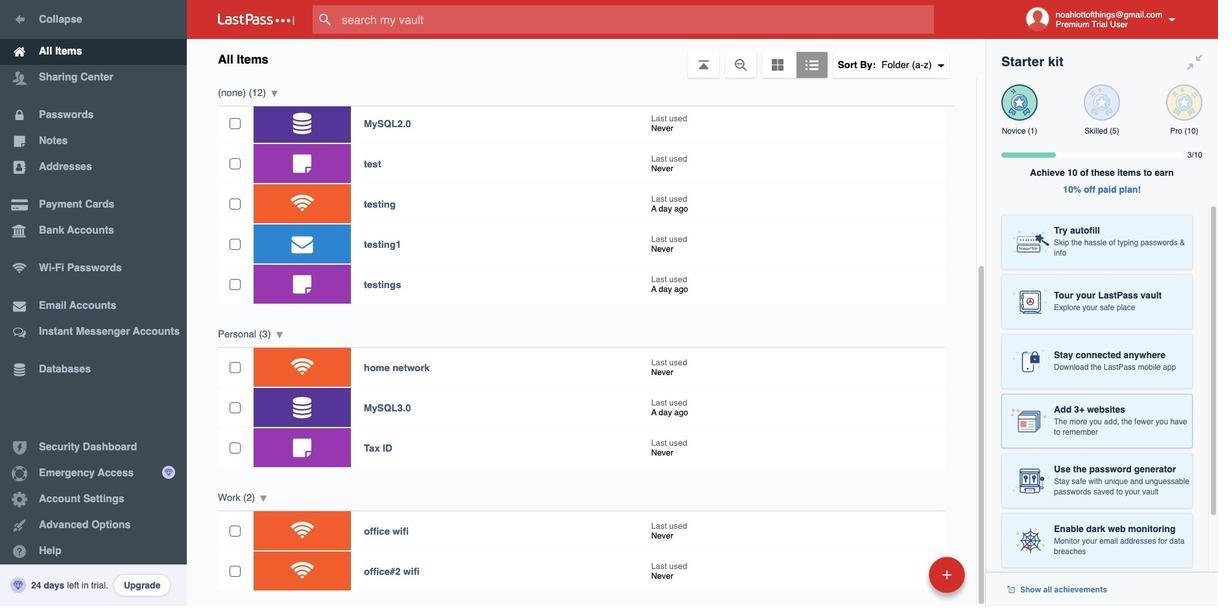 Task type: describe. For each thing, give the bounding box(es) containing it.
new item element
[[840, 556, 970, 593]]

Search search field
[[313, 5, 960, 34]]

lastpass image
[[218, 14, 295, 25]]

new item navigation
[[840, 553, 973, 606]]



Task type: locate. For each thing, give the bounding box(es) containing it.
search my vault text field
[[313, 5, 960, 34]]

vault options navigation
[[187, 39, 986, 78]]

main navigation navigation
[[0, 0, 187, 606]]



